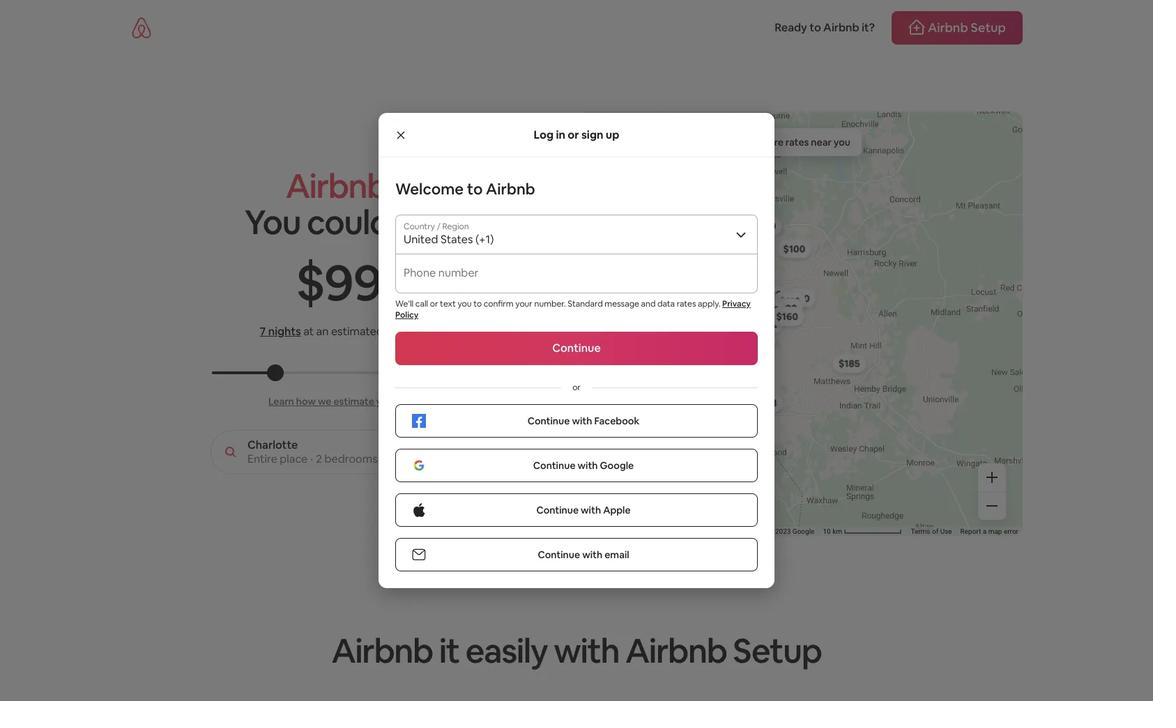 Task type: locate. For each thing, give the bounding box(es) containing it.
to for ready
[[810, 20, 821, 35]]

1 horizontal spatial google
[[793, 528, 815, 536]]

you right text
[[458, 298, 472, 310]]

1 vertical spatial google
[[793, 528, 815, 536]]

1 horizontal spatial 9
[[354, 250, 382, 315]]

continue up continue with google button
[[528, 415, 570, 427]]

$150 button
[[751, 300, 785, 319]]

log in dialog
[[379, 113, 775, 588]]

$
[[296, 250, 324, 315]]

confirm
[[484, 298, 514, 310]]

a
[[412, 324, 418, 339], [983, 528, 987, 536]]

1 horizontal spatial you
[[834, 136, 851, 149]]

a left map
[[983, 528, 987, 536]]

or for text
[[430, 298, 438, 310]]

+1
[[404, 271, 415, 286]]

you inside button
[[834, 136, 851, 149]]

rates left apply.
[[677, 298, 696, 310]]

1 vertical spatial you
[[458, 298, 472, 310]]

airbnb inside "link"
[[928, 20, 968, 36]]

1 horizontal spatial rates
[[786, 136, 809, 149]]

with for email
[[582, 549, 603, 561]]

at
[[303, 324, 314, 339]]

1 vertical spatial $120
[[776, 302, 797, 315]]

google down facebook
[[600, 459, 634, 472]]

0 horizontal spatial you
[[458, 298, 472, 310]]

0 vertical spatial $120 button
[[748, 217, 782, 236]]

1 vertical spatial rates
[[677, 298, 696, 310]]

welcome to airbnb
[[395, 179, 535, 199]]

$118
[[761, 288, 782, 301]]

or
[[568, 127, 579, 142], [430, 298, 438, 310], [573, 382, 581, 393]]

google image
[[580, 519, 626, 537]]

10 km button
[[819, 527, 907, 537]]

0 vertical spatial rates
[[786, 136, 809, 149]]

to right welcome
[[467, 179, 483, 199]]

$119 $202
[[739, 284, 778, 330]]

$116
[[780, 295, 800, 308]]

$130 $116
[[764, 295, 800, 314]]

9 left 4
[[354, 250, 382, 315]]

$108
[[755, 397, 777, 409]]

continue
[[528, 415, 570, 427], [533, 459, 576, 472], [536, 504, 579, 517], [538, 549, 580, 561]]

continue with facebook button
[[395, 404, 758, 438]]

bedrooms
[[325, 452, 378, 466]]

your inside log in dialog
[[515, 298, 533, 310]]

continue down continue with facebook button
[[533, 459, 576, 472]]

1 horizontal spatial your
[[515, 298, 533, 310]]

rates left near
[[786, 136, 809, 149]]

1 vertical spatial data
[[754, 528, 768, 536]]

$120 button
[[748, 217, 782, 236], [769, 299, 804, 318]]

$160 button
[[770, 307, 805, 326]]

map
[[739, 528, 753, 536]]

you right near
[[834, 136, 851, 149]]

$100
[[783, 243, 805, 255]]

0 vertical spatial or
[[568, 127, 579, 142]]

an
[[316, 324, 329, 339]]

data
[[657, 298, 675, 310], [754, 528, 768, 536]]

or for sign
[[568, 127, 579, 142]]

0 horizontal spatial your
[[376, 395, 397, 408]]

$150
[[757, 303, 779, 316]]

$150 $120
[[757, 302, 797, 316]]

with for google
[[578, 459, 598, 472]]

map data ©2023 google
[[739, 528, 815, 536]]

airbnb setup
[[928, 20, 1006, 36]]

easily
[[465, 630, 548, 673]]

data right the and
[[657, 298, 675, 310]]

airbnb inside airbnb it. you could earn
[[286, 165, 387, 208]]

of
[[932, 528, 939, 536]]

with inside 'button'
[[582, 549, 603, 561]]

0 horizontal spatial data
[[657, 298, 675, 310]]

10 km
[[823, 528, 844, 536]]

$386
[[758, 307, 781, 319]]

with for facebook
[[572, 415, 592, 427]]

continue with email button
[[395, 538, 758, 572]]

to for welcome
[[467, 179, 483, 199]]

your right confirm on the top left of page
[[515, 298, 533, 310]]

email
[[605, 549, 629, 561]]

0 vertical spatial $120
[[754, 220, 776, 233]]

$110 button
[[783, 289, 816, 308]]

9 right '$'
[[324, 250, 353, 315]]

number.
[[534, 298, 566, 310]]

google inside button
[[600, 459, 634, 472]]

report a map error
[[961, 528, 1019, 536]]

1 vertical spatial to
[[467, 179, 483, 199]]

or right call
[[430, 298, 438, 310]]

9
[[324, 250, 353, 315], [354, 250, 382, 315]]

report a map error link
[[961, 528, 1019, 536]]

with for apple
[[581, 504, 601, 517]]

explore rates near you button
[[738, 128, 862, 156]]

continue for continue with google
[[533, 459, 576, 472]]

google right ©2023
[[793, 528, 815, 536]]

airbnb
[[928, 20, 968, 36], [824, 20, 859, 35], [286, 165, 387, 208], [486, 179, 535, 199], [331, 630, 433, 673]]

1 vertical spatial a
[[983, 528, 987, 536]]

airbnb for airbnb it easily with airbnb setup
[[331, 630, 433, 673]]

$69 button
[[756, 300, 786, 320]]

continue down continue with apple button
[[538, 549, 580, 561]]

learn how we estimate your earnings button
[[268, 395, 439, 408]]

sign
[[581, 127, 603, 142]]

continue up continue with email 'button'
[[536, 504, 579, 517]]

1 horizontal spatial a
[[983, 528, 987, 536]]

$142
[[386, 324, 410, 339]]

continue inside 'button'
[[538, 549, 580, 561]]

or right in
[[568, 127, 579, 142]]

0 vertical spatial your
[[515, 298, 533, 310]]

data inside log in dialog
[[657, 298, 675, 310]]

message
[[605, 298, 639, 310]]

data right map
[[754, 528, 768, 536]]

0 horizontal spatial a
[[412, 324, 418, 339]]

charlotte entire place · 2 bedrooms
[[248, 438, 378, 466]]

terms of use link
[[911, 528, 952, 536]]

your left earnings on the bottom of page
[[376, 395, 397, 408]]

estimated
[[331, 324, 383, 339]]

report
[[961, 528, 981, 536]]

2 vertical spatial to
[[474, 298, 482, 310]]

1 vertical spatial your
[[376, 395, 397, 408]]

nights
[[268, 324, 301, 339]]

0 horizontal spatial 9
[[324, 250, 353, 315]]

to right ready
[[810, 20, 821, 35]]

a right $142
[[412, 324, 418, 339]]

to left confirm on the top left of page
[[474, 298, 482, 310]]

rates
[[786, 136, 809, 149], [677, 298, 696, 310]]

$120 inside button
[[754, 220, 776, 233]]

0 horizontal spatial rates
[[677, 298, 696, 310]]

0 vertical spatial google
[[600, 459, 634, 472]]

$119
[[739, 284, 760, 297]]

continue with google button
[[395, 449, 758, 482]]

None range field
[[212, 372, 495, 374]]

$160
[[776, 310, 798, 323]]

$120 inside $150 $120
[[776, 302, 797, 315]]

0 vertical spatial data
[[657, 298, 675, 310]]

ready
[[775, 20, 807, 35]]

$ 9 9 4
[[296, 250, 411, 315]]

explore rates near you
[[749, 136, 851, 149]]

$108 button
[[749, 393, 783, 413]]

continue for continue with email
[[538, 549, 580, 561]]

0 horizontal spatial google
[[600, 459, 634, 472]]

$120
[[754, 220, 776, 233], [776, 302, 797, 315]]

could
[[307, 201, 390, 244]]

or up continue with facebook button
[[573, 382, 581, 393]]

0 vertical spatial you
[[834, 136, 851, 149]]

$185
[[839, 357, 860, 370]]

10
[[823, 528, 831, 536]]

airbnb inside log in dialog
[[486, 179, 535, 199]]

+1 telephone field
[[419, 272, 750, 286]]

1 vertical spatial or
[[430, 298, 438, 310]]

0 vertical spatial to
[[810, 20, 821, 35]]

to
[[810, 20, 821, 35], [467, 179, 483, 199], [474, 298, 482, 310]]

airbnb homepage image
[[130, 17, 153, 39]]

learn
[[268, 395, 294, 408]]



Task type: vqa. For each thing, say whether or not it's contained in the screenshot.
Continue with Apple
yes



Task type: describe. For each thing, give the bounding box(es) containing it.
estimate
[[334, 395, 374, 408]]

continue with google
[[533, 459, 634, 472]]

airbnb for airbnb it. you could earn
[[286, 165, 387, 208]]

place
[[280, 452, 308, 466]]

2 vertical spatial or
[[573, 382, 581, 393]]

$118 $183
[[755, 288, 782, 314]]

$116 button
[[773, 292, 806, 311]]

1 vertical spatial $120 button
[[769, 299, 804, 318]]

continue with apple
[[536, 504, 631, 517]]

1 horizontal spatial data
[[754, 528, 768, 536]]

earnings
[[399, 395, 439, 408]]

$202 button
[[748, 314, 784, 334]]

setup
[[971, 20, 1006, 36]]

zoom in image
[[987, 472, 998, 483]]

2 9 from the left
[[354, 250, 382, 315]]

zoom out image
[[987, 501, 998, 512]]

continue with facebook
[[528, 415, 640, 427]]

$118 button
[[755, 285, 788, 304]]

·
[[310, 452, 313, 466]]

it?
[[862, 20, 875, 35]]

airbnb it. you could earn
[[245, 165, 462, 244]]

privacy policy link
[[395, 298, 751, 321]]

entire
[[248, 452, 277, 466]]

ready to airbnb it?
[[775, 20, 875, 35]]

and
[[641, 298, 656, 310]]

it
[[439, 630, 459, 673]]

$100 button
[[777, 239, 812, 259]]

7
[[260, 324, 266, 339]]

learn how we estimate your earnings
[[268, 395, 439, 408]]

$314
[[754, 303, 776, 316]]

$110
[[790, 292, 810, 305]]

©2023
[[770, 528, 791, 536]]

$183 button
[[749, 298, 783, 318]]

earn
[[396, 201, 462, 244]]

$88
[[753, 334, 771, 346]]

airbnb setup link
[[892, 11, 1023, 45]]

rates inside log in dialog
[[677, 298, 696, 310]]

0 vertical spatial a
[[412, 324, 418, 339]]

km
[[833, 528, 842, 536]]

continue for continue with apple
[[536, 504, 579, 517]]

map region
[[406, 0, 1120, 701]]

privacy
[[722, 298, 751, 310]]

2
[[316, 452, 322, 466]]

$183
[[755, 301, 777, 314]]

call
[[415, 298, 428, 310]]

we'll call or text you to confirm your number. standard message and data rates apply.
[[395, 298, 721, 310]]

airbnb for airbnb setup
[[928, 20, 968, 36]]

standard
[[568, 298, 603, 310]]

terms
[[911, 528, 930, 536]]

continue for continue with facebook
[[528, 415, 570, 427]]

terms of use
[[911, 528, 952, 536]]

7 nights button
[[260, 324, 301, 340]]

airbnb setup
[[625, 630, 822, 673]]

$88 $160
[[753, 310, 798, 346]]

$386 button
[[752, 303, 788, 323]]

we'll
[[395, 298, 414, 310]]

log
[[534, 127, 554, 142]]

4
[[383, 250, 411, 315]]

log in or sign up
[[534, 127, 619, 142]]

welcome
[[395, 179, 464, 199]]

$314 button
[[748, 300, 782, 319]]

1 9 from the left
[[324, 250, 353, 315]]

explore
[[749, 136, 784, 149]]

$185 button
[[832, 354, 866, 373]]

in
[[556, 127, 565, 142]]

$127
[[746, 369, 768, 382]]

error
[[1004, 528, 1019, 536]]

$119 button
[[733, 281, 766, 300]]

$127 button
[[740, 366, 774, 385]]

use
[[940, 528, 952, 536]]

$130
[[764, 302, 786, 314]]

7 nights at an estimated $142 a night
[[260, 324, 447, 339]]

up
[[606, 127, 619, 142]]

privacy policy
[[395, 298, 751, 321]]

map
[[988, 528, 1002, 536]]

you
[[245, 201, 301, 244]]

rates inside button
[[786, 136, 809, 149]]

charlotte
[[248, 438, 298, 453]]

$202
[[755, 318, 778, 330]]

facebook
[[594, 415, 640, 427]]

you inside log in dialog
[[458, 298, 472, 310]]

$69
[[762, 304, 780, 316]]

night
[[421, 324, 447, 339]]

policy
[[395, 310, 418, 321]]

apply.
[[698, 298, 721, 310]]



